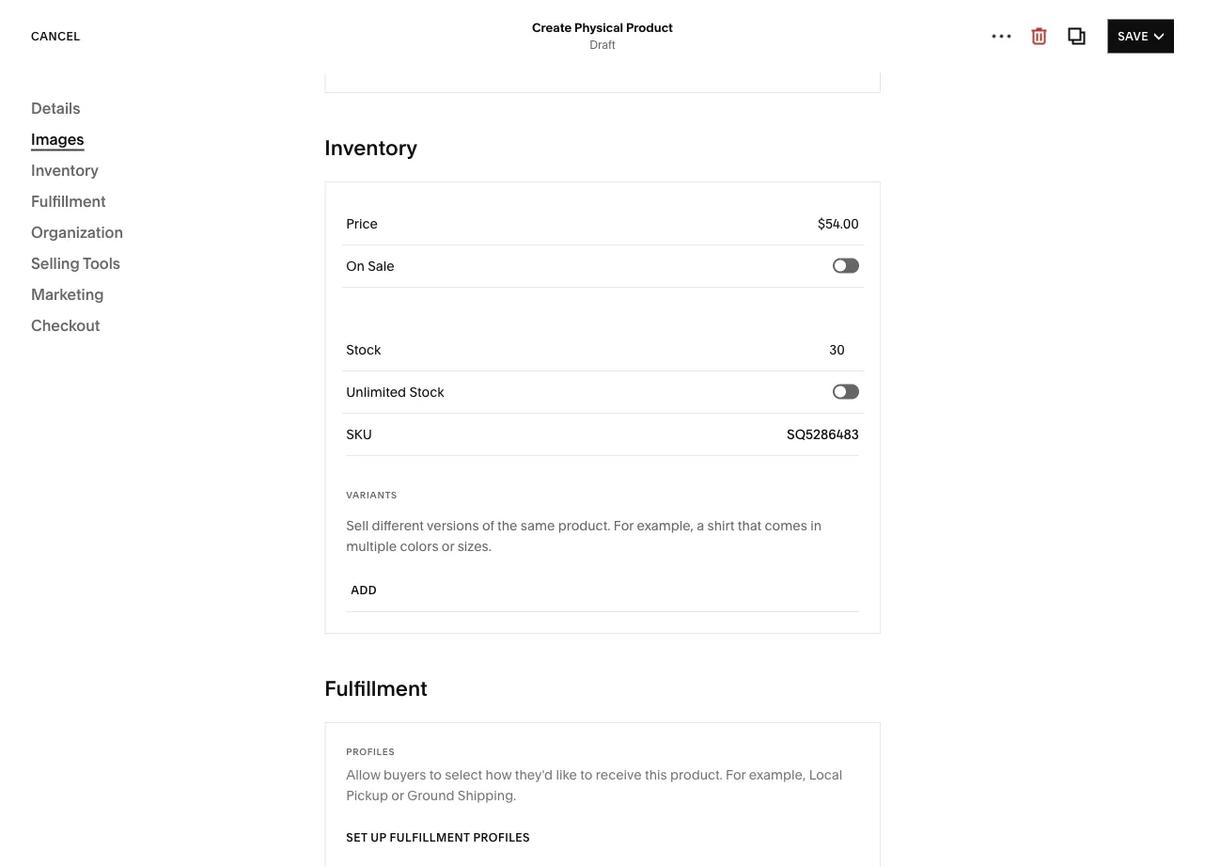 Task type: vqa. For each thing, say whether or not it's contained in the screenshot.
"Your trial ends in 14 days. Upgrade now to get the most out of your site."
yes



Task type: locate. For each thing, give the bounding box(es) containing it.
to
[[425, 224, 436, 237], [405, 584, 425, 609], [658, 679, 672, 697], [429, 767, 442, 783], [580, 767, 593, 783], [583, 833, 596, 849]]

a inside subscription choose a subscription plan.
[[393, 389, 400, 403]]

selling up invoicing
[[31, 254, 80, 272]]

your left inventory.
[[438, 224, 461, 237]]

1 horizontal spatial of
[[583, 679, 597, 697]]

for right this
[[726, 767, 746, 783]]

profiles up allow
[[346, 746, 395, 757]]

of right out
[[704, 833, 716, 849]]

0 vertical spatial selling tools
[[31, 254, 120, 272]]

add button
[[351, 574, 377, 608]]

profiles down the shipping.
[[473, 831, 530, 845]]

to right lessons
[[658, 679, 672, 697]]

set up your store
[[297, 123, 466, 148]]

tools up invoicing link in the top of the page
[[83, 254, 120, 272]]

stock up subscription
[[346, 342, 381, 358]]

1 vertical spatial or
[[505, 700, 519, 718]]

0 horizontal spatial product.
[[558, 518, 611, 534]]

site
[[1140, 41, 1165, 55]]

0 vertical spatial in
[[811, 518, 822, 534]]

cancel
[[31, 29, 80, 43]]

products link
[[41, 177, 219, 209]]

set inside button
[[346, 831, 368, 845]]

skill
[[474, 700, 501, 718]]

0 vertical spatial create
[[532, 20, 572, 35]]

up right your
[[371, 831, 387, 845]]

0 horizontal spatial in
[[430, 833, 441, 849]]

the left same
[[498, 518, 518, 534]]

your left site.
[[719, 833, 746, 849]]

2 vertical spatial fulfillment
[[390, 831, 470, 845]]

orders link
[[41, 209, 219, 241]]

unlimited
[[346, 384, 406, 400]]

0 horizontal spatial the
[[498, 518, 518, 534]]

create
[[532, 20, 572, 35], [419, 679, 467, 697]]

products inside products add products to your inventory.
[[349, 205, 406, 221]]

1 horizontal spatial example,
[[749, 767, 806, 783]]

1 horizontal spatial up
[[371, 831, 387, 845]]

create for create a guided series of lessons to teach a skill or educate on a topic
[[419, 679, 467, 697]]

sell
[[346, 518, 369, 534]]

2 vertical spatial selling
[[41, 313, 84, 329]]

0 vertical spatial product.
[[558, 518, 611, 534]]

how
[[486, 767, 512, 783]]

1 vertical spatial up
[[371, 831, 387, 845]]

create for create physical product draft
[[532, 20, 572, 35]]

On Sale checkbox
[[835, 260, 846, 271]]

or down 'buyers'
[[391, 788, 404, 804]]

0 horizontal spatial or
[[391, 788, 404, 804]]

publish
[[349, 453, 395, 469]]

now
[[554, 833, 580, 849]]

1 horizontal spatial set
[[346, 831, 368, 845]]

create inside create physical product draft
[[532, 20, 572, 35]]

stock right "unlimited"
[[410, 384, 444, 400]]

or inside allow buyers to select how they'd like to receive this product. for example, local pickup or ground shipping.
[[391, 788, 404, 804]]

1 horizontal spatial products
[[349, 205, 406, 221]]

or down guided
[[505, 700, 519, 718]]

0 vertical spatial products
[[41, 185, 98, 201]]

example, inside sell different versions of the same product. for example, a shirt that comes in multiple colors or sizes.
[[637, 518, 694, 534]]

0 horizontal spatial example,
[[637, 518, 694, 534]]

selling tools
[[31, 254, 120, 272], [41, 313, 120, 329]]

or inside create a guided series of lessons to teach a skill or educate on a topic
[[505, 700, 519, 718]]

0 vertical spatial of
[[482, 518, 494, 534]]

0 vertical spatial inventory
[[325, 135, 418, 160]]

1 vertical spatial products
[[349, 205, 406, 221]]

add
[[349, 224, 371, 237], [351, 584, 377, 597]]

of
[[482, 518, 494, 534], [583, 679, 597, 697], [704, 833, 716, 849]]

product.
[[558, 518, 611, 534], [671, 767, 723, 783]]

multiple
[[346, 539, 397, 555]]

1 horizontal spatial your
[[438, 224, 461, 237]]

educate
[[523, 700, 581, 718]]

up for fulfillment
[[371, 831, 387, 845]]

plan.
[[471, 389, 497, 403]]

selling
[[31, 150, 80, 168], [31, 254, 80, 272], [41, 313, 84, 329]]

more
[[292, 584, 345, 609]]

to inside products add products to your inventory.
[[425, 224, 436, 237]]

in right comes
[[811, 518, 822, 534]]

inventory down images
[[31, 161, 99, 179]]

profiles
[[346, 746, 395, 757], [473, 831, 530, 845]]

selling tools up invoicing
[[31, 254, 120, 272]]

your trial ends in 14 days. upgrade now to get the most out of your site.
[[339, 833, 774, 849]]

1 vertical spatial tools
[[87, 313, 120, 329]]

or inside sell different versions of the same product. for example, a shirt that comes in multiple colors or sizes.
[[442, 539, 455, 555]]

1 horizontal spatial inventory
[[325, 135, 418, 160]]

0 horizontal spatial for
[[614, 518, 634, 534]]

create inside create a guided series of lessons to teach a skill or educate on a topic
[[419, 679, 467, 697]]

0 vertical spatial up
[[335, 123, 361, 148]]

2 vertical spatial or
[[391, 788, 404, 804]]

your left store on the top of page
[[365, 123, 409, 148]]

products for products add products to your inventory.
[[349, 205, 406, 221]]

1 horizontal spatial stock
[[410, 384, 444, 400]]

product. right this
[[671, 767, 723, 783]]

allow
[[346, 767, 381, 783]]

get
[[599, 833, 619, 849]]

0 vertical spatial selling
[[31, 150, 80, 168]]

a
[[393, 389, 400, 403], [697, 518, 705, 534], [470, 679, 479, 697], [462, 700, 471, 718], [607, 700, 616, 718]]

discounts
[[41, 249, 104, 265]]

that
[[738, 518, 762, 534]]

up for your
[[335, 123, 361, 148]]

products up products
[[349, 205, 406, 221]]

the right get
[[622, 833, 643, 849]]

fulfillment up allow
[[325, 676, 428, 701]]

ground
[[407, 788, 455, 804]]

trial
[[370, 833, 393, 849]]

edit site button
[[1100, 31, 1176, 65]]

0 vertical spatial example,
[[637, 518, 694, 534]]

selling down marketing
[[41, 313, 84, 329]]

get started
[[860, 744, 939, 758]]

invoicing link
[[41, 273, 219, 305]]

0 vertical spatial add
[[349, 224, 371, 237]]

example, inside allow buyers to select how they'd like to receive this product. for example, local pickup or ground shipping.
[[749, 767, 806, 783]]

fulfillment
[[31, 192, 106, 210], [325, 676, 428, 701], [390, 831, 470, 845]]

store
[[414, 123, 466, 148]]

14
[[445, 833, 457, 849]]

the inside sell different versions of the same product. for example, a shirt that comes in multiple colors or sizes.
[[498, 518, 518, 534]]

to right products
[[425, 224, 436, 237]]

1 vertical spatial example,
[[749, 767, 806, 783]]

0 vertical spatial your
[[365, 123, 409, 148]]

product. right same
[[558, 518, 611, 534]]

set for set up fulfillment profiles
[[346, 831, 368, 845]]

for down publish button
[[614, 518, 634, 534]]

1 horizontal spatial product.
[[671, 767, 723, 783]]

1 vertical spatial inventory
[[31, 161, 99, 179]]

2 horizontal spatial or
[[505, 700, 519, 718]]

inventory up price
[[325, 135, 418, 160]]

of up sizes.
[[482, 518, 494, 534]]

the
[[498, 518, 518, 534], [622, 833, 643, 849]]

select
[[445, 767, 483, 783]]

1 vertical spatial profiles
[[473, 831, 530, 845]]

to inside create a guided series of lessons to teach a skill or educate on a topic
[[658, 679, 672, 697]]

add up on
[[349, 224, 371, 237]]

1 vertical spatial create
[[419, 679, 467, 697]]

sell different versions of the same product. for example, a shirt that comes in multiple colors or sizes.
[[346, 518, 822, 555]]

or down versions
[[442, 539, 455, 555]]

1 vertical spatial your
[[438, 224, 461, 237]]

1 vertical spatial of
[[583, 679, 597, 697]]

shirt
[[708, 518, 735, 534]]

tools down invoicing link in the top of the page
[[87, 313, 120, 329]]

stock
[[346, 342, 381, 358], [410, 384, 444, 400]]

0 vertical spatial set
[[297, 123, 330, 148]]

products add products to your inventory.
[[349, 205, 516, 237]]

subscription
[[349, 371, 429, 387]]

2 vertical spatial your
[[719, 833, 746, 849]]

Price text field
[[541, 203, 859, 245]]

1 horizontal spatial profiles
[[473, 831, 530, 845]]

0 vertical spatial for
[[614, 518, 634, 534]]

0 horizontal spatial create
[[419, 679, 467, 697]]

cancel button
[[31, 19, 80, 53]]

2 horizontal spatial your
[[719, 833, 746, 849]]

website link
[[31, 116, 209, 138]]

physical
[[575, 20, 624, 35]]

edit
[[1110, 41, 1137, 55]]

to left sell on the left of the page
[[405, 584, 425, 609]]

0 horizontal spatial profiles
[[346, 746, 395, 757]]

0 horizontal spatial products
[[41, 185, 98, 201]]

a down subscription
[[393, 389, 400, 403]]

most
[[646, 833, 677, 849]]

1 horizontal spatial the
[[622, 833, 643, 849]]

sku
[[346, 427, 372, 443]]

0 horizontal spatial set
[[297, 123, 330, 148]]

up
[[335, 123, 361, 148], [371, 831, 387, 845]]

your inside products add products to your inventory.
[[438, 224, 461, 237]]

0 vertical spatial stock
[[346, 342, 381, 358]]

1 horizontal spatial or
[[442, 539, 455, 555]]

0 horizontal spatial your
[[365, 123, 409, 148]]

1 vertical spatial the
[[622, 833, 643, 849]]

in inside sell different versions of the same product. for example, a shirt that comes in multiple colors or sizes.
[[811, 518, 822, 534]]

create up teach on the bottom of the page
[[419, 679, 467, 697]]

up inside button
[[371, 831, 387, 845]]

sell
[[430, 584, 464, 609]]

up up price
[[335, 123, 361, 148]]

selling link
[[31, 149, 209, 171]]

0 horizontal spatial of
[[482, 518, 494, 534]]

more ways to sell
[[292, 584, 464, 609]]

products
[[41, 185, 98, 201], [349, 205, 406, 221]]

products up orders
[[41, 185, 98, 201]]

in
[[811, 518, 822, 534], [430, 833, 441, 849]]

fulfillment up orders
[[31, 192, 106, 210]]

0 horizontal spatial stock
[[346, 342, 381, 358]]

1 vertical spatial selling tools
[[41, 313, 120, 329]]

1 vertical spatial set
[[346, 831, 368, 845]]

a left 'shirt' in the right bottom of the page
[[697, 518, 705, 534]]

fulfillment down the ground
[[390, 831, 470, 845]]

example, left 'shirt' in the right bottom of the page
[[637, 518, 694, 534]]

1 vertical spatial for
[[726, 767, 746, 783]]

2 horizontal spatial of
[[704, 833, 716, 849]]

price
[[346, 216, 378, 232]]

set up fulfillment profiles button
[[346, 821, 530, 855]]

1 horizontal spatial for
[[726, 767, 746, 783]]

1 vertical spatial product.
[[671, 767, 723, 783]]

started
[[886, 744, 939, 758]]

products for products
[[41, 185, 98, 201]]

Add... field
[[383, 424, 859, 445]]

add down multiple
[[351, 584, 377, 597]]

0 horizontal spatial up
[[335, 123, 361, 148]]

set up fulfillment profiles
[[346, 831, 530, 845]]

create a guided series of lessons to teach a skill or educate on a topic
[[419, 679, 672, 718]]

example, left local
[[749, 767, 806, 783]]

1 horizontal spatial in
[[811, 518, 822, 534]]

upgrade
[[496, 833, 551, 849]]

selling down images
[[31, 150, 80, 168]]

1 horizontal spatial create
[[532, 20, 572, 35]]

buyers
[[384, 767, 426, 783]]

create left physical
[[532, 20, 572, 35]]

in left 14
[[430, 833, 441, 849]]

of up on
[[583, 679, 597, 697]]

details
[[31, 99, 80, 117]]

selling tools down marketing
[[41, 313, 120, 329]]

0 vertical spatial the
[[498, 518, 518, 534]]

0 vertical spatial or
[[442, 539, 455, 555]]



Task type: describe. For each thing, give the bounding box(es) containing it.
0 vertical spatial fulfillment
[[31, 192, 106, 210]]

different
[[372, 518, 424, 534]]

unlimited stock
[[346, 384, 444, 400]]

like
[[556, 767, 577, 783]]

1 vertical spatial fulfillment
[[325, 676, 428, 701]]

ways
[[349, 584, 400, 609]]

set for set up your store
[[297, 123, 330, 148]]

publish button
[[297, 433, 841, 505]]

invoicing
[[41, 281, 99, 297]]

checkout
[[31, 316, 100, 334]]

website
[[31, 117, 90, 135]]

of inside sell different versions of the same product. for example, a shirt that comes in multiple colors or sizes.
[[482, 518, 494, 534]]

to up the ground
[[429, 767, 442, 783]]

draft
[[590, 38, 616, 52]]

get
[[860, 744, 883, 758]]

0 vertical spatial profiles
[[346, 746, 395, 757]]

sale
[[368, 258, 395, 274]]

images
[[31, 130, 84, 148]]

same
[[521, 518, 555, 534]]

product
[[626, 20, 673, 35]]

of inside create a guided series of lessons to teach a skill or educate on a topic
[[583, 679, 597, 697]]

comes
[[765, 518, 808, 534]]

teach
[[419, 700, 459, 718]]

to left get
[[583, 833, 596, 849]]

guided
[[482, 679, 533, 697]]

marketing
[[31, 285, 104, 303]]

ends
[[396, 833, 427, 849]]

save
[[1118, 29, 1149, 43]]

a up skill
[[470, 679, 479, 697]]

2 vertical spatial of
[[704, 833, 716, 849]]

for inside sell different versions of the same product. for example, a shirt that comes in multiple colors or sizes.
[[614, 518, 634, 534]]

local
[[809, 767, 843, 783]]

subscription
[[402, 389, 469, 403]]

payments button
[[297, 267, 841, 340]]

variants
[[346, 489, 398, 500]]

a left skill
[[462, 700, 471, 718]]

selling tools link
[[41, 305, 219, 337]]

products
[[374, 224, 422, 237]]

profiles inside button
[[473, 831, 530, 845]]

sizes.
[[458, 539, 492, 555]]

they'd
[[515, 767, 553, 783]]

site.
[[749, 833, 774, 849]]

a inside sell different versions of the same product. for example, a shirt that comes in multiple colors or sizes.
[[697, 518, 705, 534]]

add inside products add products to your inventory.
[[349, 224, 371, 237]]

on
[[585, 700, 603, 718]]

discounts link
[[41, 241, 219, 273]]

inventory.
[[464, 224, 516, 237]]

Stock number field
[[541, 329, 859, 371]]

product. inside allow buyers to select how they'd like to receive this product. for example, local pickup or ground shipping.
[[671, 767, 723, 783]]

1 vertical spatial selling
[[31, 254, 80, 272]]

allow buyers to select how they'd like to receive this product. for example, local pickup or ground shipping.
[[346, 767, 843, 804]]

save button
[[1108, 19, 1175, 53]]

Unlimited Stock checkbox
[[835, 386, 846, 397]]

on sale
[[346, 258, 395, 274]]

receive
[[596, 767, 642, 783]]

1 vertical spatial stock
[[410, 384, 444, 400]]

versions
[[427, 518, 479, 534]]

on
[[346, 258, 365, 274]]

days.
[[460, 833, 493, 849]]

choose
[[349, 389, 390, 403]]

series
[[537, 679, 579, 697]]

pickup
[[346, 788, 388, 804]]

lessons
[[600, 679, 654, 697]]

1 vertical spatial in
[[430, 833, 441, 849]]

out
[[680, 833, 701, 849]]

this
[[645, 767, 667, 783]]

get started button
[[860, 734, 939, 768]]

0 horizontal spatial inventory
[[31, 161, 99, 179]]

fulfillment inside button
[[390, 831, 470, 845]]

organization
[[31, 223, 123, 241]]

0 vertical spatial tools
[[83, 254, 120, 272]]

product. inside sell different versions of the same product. for example, a shirt that comes in multiple colors or sizes.
[[558, 518, 611, 534]]

edit site
[[1110, 41, 1165, 55]]

orders
[[41, 217, 85, 233]]

to right like
[[580, 767, 593, 783]]

payments
[[349, 288, 411, 304]]

your
[[339, 833, 367, 849]]

for inside allow buyers to select how they'd like to receive this product. for example, local pickup or ground shipping.
[[726, 767, 746, 783]]

1 vertical spatial add
[[351, 584, 377, 597]]

a right on
[[607, 700, 616, 718]]

subscription choose a subscription plan.
[[349, 371, 497, 403]]

shipping.
[[458, 788, 517, 804]]

create physical product draft
[[532, 20, 673, 52]]

colors
[[400, 539, 439, 555]]



